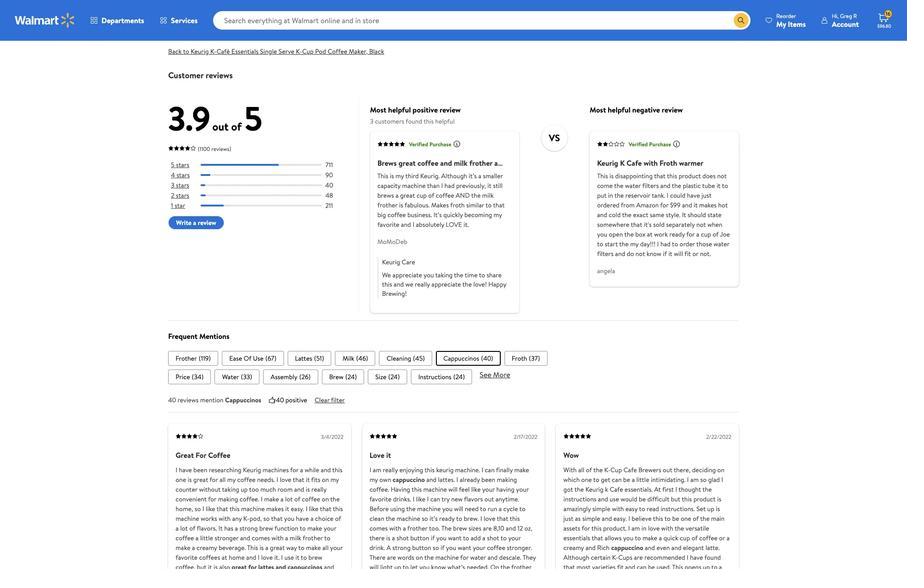 Task type: locate. For each thing, give the bounding box(es) containing it.
found right customers
[[406, 117, 422, 126]]

fit inside and even and elegant latte. although certain k-cups are recommended i have found that most varieties fit and can be used. this opens up to
[[618, 563, 624, 570]]

1 horizontal spatial verified purchase
[[629, 140, 672, 148]]

review inside 'most helpful positive review 3 customers found this helpful'
[[440, 105, 461, 115]]

1 vertical spatial cup
[[701, 230, 712, 239]]

3 progress bar from the top
[[201, 185, 322, 186]]

favorite down big
[[378, 220, 400, 230]]

cappuccino for wow
[[612, 544, 644, 553]]

with
[[644, 158, 658, 168], [612, 505, 624, 514], [219, 514, 231, 524], [390, 524, 402, 534], [662, 524, 674, 534], [272, 534, 284, 543]]

filters
[[643, 181, 659, 191], [598, 250, 614, 259]]

i up the works
[[203, 505, 204, 514]]

been inside i have been researching keurig machines for a while and this one is great for all my coffee needs. i love that it fits on my counter without taking up too much room and is really convenient for making coffee. i make a lot of coffee on the home, so i like that this machine makes it easy. i like that this machine works with any k-pod, so that you have a choice of a lot of flavors. it has a strong brew function to make your coffee a little stronger and comes with a milk frother to make a creamy beverage. this is a great way to make all your favorite coffees at home and i love it. i use it to brew coffee, but it is also
[[194, 466, 207, 475]]

cappuccino for love it
[[393, 476, 425, 485]]

the left love!
[[463, 280, 472, 289]]

0 horizontal spatial water
[[471, 553, 486, 563]]

machine up pod,
[[241, 505, 265, 514]]

of inside the this is my third keurig. although it's a smaller capacity machine than i had previously, it still brews a great cup of coffee and the milk frother is fabulous. makes froth similar to that big coffee business. it's quickly becoming my favorite and i absolutely love it.
[[429, 191, 435, 200]]

0 horizontal spatial 5
[[171, 160, 175, 170]]

2 vertical spatial am
[[632, 524, 640, 534]]

it down way
[[296, 553, 300, 563]]

ease
[[229, 354, 242, 363]]

been inside and lattes. i already been making coffee. having this machine will feel like your having your favorite drinks. i like i can try new flavors out anytime. before using the machine you will need to run a cycle to clean the machine so it's ready to brew. i love that this comes with a frother too. the brew sizes are 8,10 and 12 oz, there is a shot button if you want to add a shot to your drink. a strong button so if you want your coffee stronger. there are words on the machine for water and descale. they will light up to let you know what's needed. on th
[[482, 476, 496, 485]]

0 vertical spatial milk
[[454, 158, 468, 168]]

your
[[483, 485, 495, 495], [516, 485, 529, 495], [324, 524, 337, 534], [509, 534, 521, 543], [330, 544, 343, 553], [473, 544, 486, 553]]

becoming
[[465, 211, 492, 220]]

but
[[671, 495, 681, 504], [197, 563, 207, 570]]

frother inside the this is my third keurig. although it's a smaller capacity machine than i had previously, it still brews a great cup of coffee and the milk frother is fabulous. makes froth similar to that big coffee business. it's quickly becoming my favorite and i absolutely love it.
[[378, 201, 398, 210]]

keurig inside keurig care we appreciate you taking the time to share this and we really appreciate the love! happy brewing!
[[382, 258, 400, 267]]

1 horizontal spatial just
[[702, 191, 712, 200]]

cup inside keurig k cafe with froth warmer this is disappointing that this product does not come the water filters and the plastic tube it to put in the reservoir tank. i could have just ordered from amazon for $99 and it makes hot and cold the exact same style. it should state somewhere that it's sold separately not when you open the box at work ready for a cup of joe to start the my day!!! i had to order those water filters and do not know if it will fit or not.
[[701, 230, 712, 239]]

fit down cups
[[618, 563, 624, 570]]

list
[[168, 351, 739, 366]]

4 / from the left
[[338, 29, 340, 38]]

want down the
[[448, 534, 462, 543]]

review
[[440, 105, 461, 115], [662, 105, 683, 115], [198, 219, 216, 228]]

k- up varieties
[[613, 553, 619, 563]]

on inside with all of the k-cup cafe brewers out there, deciding on which one to get can be a little intimidating. i am so glad i got the keurig k cafe essentials. at first i thought the instructions and use would be difficult but this product is amazingly simple with easy to read instructions. set up is just as simple and easy. i believe this to be one of the main assets for this product. i am in love with the versatile essentials that allows you to make a quick cup of coffee or a creamy and rich
[[718, 466, 725, 475]]

0 horizontal spatial 3
[[171, 181, 175, 190]]

creamy inside i have been researching keurig machines for a while and this one is great for all my coffee needs. i love that it fits on my counter without taking up too much room and is really convenient for making coffee. i make a lot of coffee on the home, so i like that this machine makes it easy. i like that this machine works with any k-pod, so that you have a choice of a lot of flavors. it has a strong brew function to make your coffee a little stronger and comes with a milk frother to make a creamy beverage. this is a great way to make all your favorite coffees at home and i love it. i use it to brew coffee, but it is also
[[197, 544, 217, 553]]

list item containing price
[[168, 370, 211, 385]]

this down thought on the bottom right of the page
[[682, 495, 692, 504]]

instructions (24)
[[419, 373, 465, 382]]

you inside keurig k cafe with froth warmer this is disappointing that this product does not come the water filters and the plastic tube it to put in the reservoir tank. i could have just ordered from amazon for $99 and it makes hot and cold the exact same style. it should state somewhere that it's sold separately not when you open the box at work ready for a cup of joe to start the my day!!! i had to order those water filters and do not know if it will fit or not.
[[598, 230, 608, 239]]

verified down 'most helpful positive review 3 customers found this helpful'
[[409, 140, 428, 148]]

0 horizontal spatial or
[[693, 250, 699, 259]]

out inside the 3.9 out of 5
[[212, 119, 229, 134]]

1 horizontal spatial found
[[705, 553, 721, 563]]

walmart image
[[15, 13, 75, 28]]

40 down the 'price'
[[168, 396, 176, 405]]

one right which
[[582, 476, 592, 485]]

0 vertical spatial 3
[[370, 117, 374, 126]]

5 progress bar from the top
[[201, 205, 322, 207]]

40 down assembly
[[276, 396, 284, 405]]

2 horizontal spatial really
[[415, 280, 430, 289]]

stars right 2
[[176, 191, 189, 200]]

0 horizontal spatial review
[[198, 219, 216, 228]]

1 vertical spatial it.
[[275, 553, 280, 563]]

0 vertical spatial favorite
[[378, 220, 400, 230]]

so
[[701, 476, 707, 485], [195, 505, 201, 514], [264, 514, 270, 524], [422, 514, 428, 524], [433, 544, 439, 553]]

you
[[598, 230, 608, 239], [424, 271, 434, 280], [443, 505, 453, 514], [284, 514, 295, 524], [437, 534, 447, 543], [624, 534, 634, 543], [446, 544, 457, 553], [420, 563, 430, 570]]

search icon image
[[738, 17, 745, 24]]

make right finally
[[515, 466, 529, 475]]

really up own
[[383, 466, 398, 475]]

most
[[370, 105, 387, 115], [590, 105, 606, 115]]

1 horizontal spatial shot
[[487, 534, 500, 543]]

makes
[[431, 201, 449, 210]]

0 horizontal spatial cappuccinos
[[225, 396, 261, 405]]

this down read
[[653, 514, 664, 524]]

0 vertical spatial fit
[[685, 250, 691, 259]]

be inside and even and elegant latte. although certain k-cups are recommended i have found that most varieties fit and can be used. this opens up to
[[649, 563, 655, 570]]

0 horizontal spatial am
[[373, 466, 382, 475]]

review for most helpful negative review
[[662, 105, 683, 115]]

0 vertical spatial easy.
[[291, 505, 304, 514]]

2 / from the left
[[229, 29, 232, 38]]

comes inside i have been researching keurig machines for a while and this one is great for all my coffee needs. i love that it fits on my counter without taking up too much room and is really convenient for making coffee. i make a lot of coffee on the home, so i like that this machine makes it easy. i like that this machine works with any k-pod, so that you have a choice of a lot of flavors. it has a strong brew function to make your coffee a little stronger and comes with a milk frother to make a creamy beverage. this is a great way to make all your favorite coffees at home and i love it. i use it to brew coffee, but it is also
[[252, 534, 270, 543]]

it. inside i have been researching keurig machines for a while and this one is great for all my coffee needs. i love that it fits on my counter without taking up too much room and is really convenient for making coffee. i make a lot of coffee on the home, so i like that this machine makes it easy. i like that this machine works with any k-pod, so that you have a choice of a lot of flavors. it has a strong brew function to make your coffee a little stronger and comes with a milk frother to make a creamy beverage. this is a great way to make all your favorite coffees at home and i love it. i use it to brew coffee, but it is also
[[275, 553, 280, 563]]

this
[[424, 117, 434, 126], [667, 172, 678, 181], [382, 280, 392, 289], [333, 466, 343, 475], [425, 466, 435, 475], [412, 485, 422, 495], [682, 495, 692, 504], [230, 505, 240, 514], [333, 505, 343, 514], [510, 514, 520, 524], [653, 514, 664, 524], [592, 524, 602, 534]]

with inside keurig k cafe with froth warmer this is disappointing that this product does not come the water filters and the plastic tube it to put in the reservoir tank. i could have just ordered from amazon for $99 and it makes hot and cold the exact same style. it should state somewhere that it's sold separately not when you open the box at work ready for a cup of joe to start the my day!!! i had to order those water filters and do not know if it will fit or not.
[[644, 158, 658, 168]]

1 most from the left
[[370, 105, 387, 115]]

frequent
[[168, 331, 198, 341]]

this up choice
[[333, 505, 343, 514]]

really inside i am really enjoying this keurig machine. i can finally make my own
[[383, 466, 398, 475]]

stronger.
[[507, 544, 532, 553]]

although inside the this is my third keurig. although it's a smaller capacity machine than i had previously, it still brews a great cup of coffee and the milk frother is fabulous. makes froth similar to that big coffee business. it's quickly becoming my favorite and i absolutely love it.
[[442, 172, 467, 181]]

(46)
[[356, 354, 368, 363]]

that down still at right top
[[494, 201, 505, 210]]

filters up tank.
[[643, 181, 659, 191]]

this inside 'most helpful positive review 3 customers found this helpful'
[[424, 117, 434, 126]]

1 horizontal spatial 40
[[276, 396, 284, 405]]

it
[[683, 211, 687, 220], [219, 524, 223, 534]]

had right the than
[[445, 181, 455, 191]]

1 progress bar from the top
[[201, 164, 322, 166]]

making up the having
[[497, 476, 517, 485]]

verified purchase information image
[[673, 140, 681, 148]]

2 most from the left
[[590, 105, 606, 115]]

know inside keurig k cafe with froth warmer this is disappointing that this product does not come the water filters and the plastic tube it to put in the reservoir tank. i could have just ordered from amazon for $99 and it makes hot and cold the exact same style. it should state somewhere that it's sold separately not when you open the box at work ready for a cup of joe to start the my day!!! i had to order those water filters and do not know if it will fit or not.
[[647, 250, 662, 259]]

brew down choice
[[309, 553, 323, 563]]

like up the works
[[206, 505, 215, 514]]

will down there
[[370, 563, 379, 570]]

(24) for size (24)
[[388, 373, 400, 382]]

40 positive
[[276, 396, 307, 405]]

keurig inside keurig k cafe with froth warmer this is disappointing that this product does not come the water filters and the plastic tube it to put in the reservoir tank. i could have just ordered from amazon for $99 and it makes hot and cold the exact same style. it should state somewhere that it's sold separately not when you open the box at work ready for a cup of joe to start the my day!!! i had to order those water filters and do not know if it will fit or not.
[[598, 158, 619, 168]]

0 vertical spatial all
[[579, 466, 585, 475]]

you down try
[[443, 505, 453, 514]]

keurig.
[[421, 172, 440, 181]]

up inside and lattes. i already been making coffee. having this machine will feel like your having your favorite drinks. i like i can try new flavors out anytime. before using the machine you will need to run a cycle to clean the machine so it's ready to brew. i love that this comes with a frother too. the brew sizes are 8,10 and 12 oz, there is a shot button if you want to add a shot to your drink. a strong button so if you want your coffee stronger. there are words on the machine for water and descale. they will light up to let you know what's needed. on th
[[395, 563, 402, 570]]

will inside keurig k cafe with froth warmer this is disappointing that this product does not come the water filters and the plastic tube it to put in the reservoir tank. i could have just ordered from amazon for $99 and it makes hot and cold the exact same style. it should state somewhere that it's sold separately not when you open the box at work ready for a cup of joe to start the my day!!! i had to order those water filters and do not know if it will fit or not.
[[674, 250, 684, 259]]

am down believe
[[632, 524, 640, 534]]

3
[[370, 117, 374, 126], [171, 181, 175, 190]]

coffee,
[[176, 563, 196, 570]]

want down add
[[458, 544, 472, 553]]

(24) for brew (24)
[[346, 373, 357, 382]]

list containing frother
[[168, 351, 739, 366]]

0 horizontal spatial fit
[[618, 563, 624, 570]]

1 horizontal spatial positive
[[413, 105, 438, 115]]

that up function
[[271, 514, 283, 524]]

(26)
[[299, 373, 311, 382]]

needed.
[[467, 563, 489, 570]]

list item containing frother
[[168, 351, 218, 366]]

appliances link
[[195, 29, 226, 38]]

making inside and lattes. i already been making coffee. having this machine will feel like your having your favorite drinks. i like i can try new flavors out anytime. before using the machine you will need to run a cycle to clean the machine so it's ready to brew. i love that this comes with a frother too. the brew sizes are 8,10 and 12 oz, there is a shot button if you want to add a shot to your drink. a strong button so if you want your coffee stronger. there are words on the machine for water and descale. they will light up to let you know what's needed. on th
[[497, 476, 517, 485]]

i right first
[[676, 485, 678, 495]]

with down using
[[390, 524, 402, 534]]

makes down much
[[266, 505, 284, 514]]

maker,
[[349, 47, 368, 56]]

the right "words"
[[425, 553, 434, 563]]

list item containing lattes
[[288, 351, 332, 366]]

711
[[326, 160, 333, 170]]

cup inside with all of the k-cup cafe brewers out there, deciding on which one to get can be a little intimidating. i am so glad i got the keurig k cafe essentials. at first i thought the instructions and use would be difficult but this product is amazingly simple with easy to read instructions. set up is just as simple and easy. i believe this to be one of the main assets for this product. i am in love with the versatile essentials that allows you to make a quick cup of coffee or a creamy and rich
[[680, 534, 691, 543]]

my left own
[[370, 476, 378, 485]]

can inside with all of the k-cup cafe brewers out there, deciding on which one to get can be a little intimidating. i am so glad i got the keurig k cafe essentials. at first i thought the instructions and use would be difficult but this product is amazingly simple with easy to read instructions. set up is just as simple and easy. i believe this to be one of the main assets for this product. i am in love with the versatile essentials that allows you to make a quick cup of coffee or a creamy and rich
[[612, 476, 622, 485]]

2 horizontal spatial cup
[[701, 230, 712, 239]]

2 vertical spatial milk
[[290, 534, 301, 543]]

cappuccinos down (33)
[[225, 396, 261, 405]]

1 horizontal spatial verified
[[629, 140, 648, 148]]

brew.
[[464, 514, 479, 524]]

you inside i have been researching keurig machines for a while and this one is great for all my coffee needs. i love that it fits on my counter without taking up too much room and is really convenient for making coffee. i make a lot of coffee on the home, so i like that this machine makes it easy. i like that this machine works with any k-pod, so that you have a choice of a lot of flavors. it has a strong brew function to make your coffee a little stronger and comes with a milk frother to make a creamy beverage. this is a great way to make all your favorite coffees at home and i love it. i use it to brew coffee, but it is also
[[284, 514, 295, 524]]

0 horizontal spatial out
[[212, 119, 229, 134]]

using
[[391, 505, 405, 514]]

certain
[[591, 553, 611, 563]]

2 vertical spatial out
[[485, 495, 494, 504]]

1 creamy from the left
[[197, 544, 217, 553]]

1 horizontal spatial cup
[[611, 466, 622, 475]]

1 vertical spatial although
[[564, 553, 590, 563]]

coffee up makes
[[436, 191, 455, 200]]

1 horizontal spatial milk
[[454, 158, 468, 168]]

list item containing brew
[[322, 370, 365, 385]]

make inside i am really enjoying this keurig machine. i can finally make my own
[[515, 466, 529, 475]]

home
[[168, 29, 185, 38]]

Walmart Site-Wide search field
[[213, 11, 751, 30]]

0 horizontal spatial it
[[219, 524, 223, 534]]

0 vertical spatial if
[[663, 250, 667, 259]]

room
[[278, 485, 293, 495]]

1 horizontal spatial been
[[482, 476, 496, 485]]

1 vertical spatial just
[[564, 514, 574, 524]]

coffee. inside and lattes. i already been making coffee. having this machine will feel like your having your favorite drinks. i like i can try new flavors out anytime. before using the machine you will need to run a cycle to clean the machine so it's ready to brew. i love that this comes with a frother too. the brew sizes are 8,10 and 12 oz, there is a shot button if you want to add a shot to your drink. a strong button so if you want your coffee stronger. there are words on the machine for water and descale. they will light up to let you know what's needed. on th
[[370, 485, 389, 495]]

big
[[378, 211, 386, 220]]

cup inside the this is my third keurig. although it's a smaller capacity machine than i had previously, it still brews a great cup of coffee and the milk frother is fabulous. makes froth similar to that big coffee business. it's quickly becoming my favorite and i absolutely love it.
[[417, 191, 427, 200]]

2 verified from the left
[[629, 140, 648, 148]]

fit inside keurig k cafe with froth warmer this is disappointing that this product does not come the water filters and the plastic tube it to put in the reservoir tank. i could have just ordered from amazon for $99 and it makes hot and cold the exact same style. it should state somewhere that it's sold separately not when you open the box at work ready for a cup of joe to start the my day!!! i had to order those water filters and do not know if it will fit or not.
[[685, 250, 691, 259]]

reservoir
[[626, 191, 651, 200]]

1 vertical spatial at
[[222, 553, 227, 563]]

0 vertical spatial know
[[647, 250, 662, 259]]

(24) down cappuccinos (40)
[[454, 373, 465, 382]]

2 progress bar from the top
[[201, 174, 322, 176]]

stronger
[[215, 534, 239, 543]]

want
[[448, 534, 462, 543], [458, 544, 472, 553]]

i right tank.
[[667, 191, 669, 200]]

one down 'instructions.'
[[681, 514, 692, 524]]

1 horizontal spatial in
[[642, 524, 647, 534]]

purchase for keurig k cafe with froth warmer
[[650, 140, 672, 148]]

although up previously,
[[442, 172, 467, 181]]

fabulous.
[[405, 201, 430, 210]]

0 horizontal spatial really
[[312, 485, 327, 495]]

1 horizontal spatial coffee.
[[370, 485, 389, 495]]

0 vertical spatial makes
[[700, 201, 717, 210]]

put
[[598, 191, 607, 200]]

1 horizontal spatial comes
[[370, 524, 388, 534]]

purchase
[[430, 140, 452, 148], [650, 140, 672, 148]]

use inside i have been researching keurig machines for a while and this one is great for all my coffee needs. i love that it fits on my counter without taking up too much room and is really convenient for making coffee. i make a lot of coffee on the home, so i like that this machine makes it easy. i like that this machine works with any k-pod, so that you have a choice of a lot of flavors. it has a strong brew function to make your coffee a little stronger and comes with a milk frother to make a creamy beverage. this is a great way to make all your favorite coffees at home and i love it. i use it to brew coffee, but it is also
[[285, 553, 294, 563]]

1 horizontal spatial appliances
[[259, 29, 289, 38]]

this inside keurig k cafe with froth warmer this is disappointing that this product does not come the water filters and the plastic tube it to put in the reservoir tank. i could have just ordered from amazon for $99 and it makes hot and cold the exact same style. it should state somewhere that it's sold separately not when you open the box at work ready for a cup of joe to start the my day!!! i had to order those water filters and do not know if it will fit or not.
[[667, 172, 678, 181]]

this inside i am really enjoying this keurig machine. i can finally make my own
[[425, 466, 435, 475]]

1 vertical spatial cappuccino
[[612, 544, 644, 553]]

keurig inside with all of the k-cup cafe brewers out there, deciding on which one to get can be a little intimidating. i am so glad i got the keurig k cafe essentials. at first i thought the instructions and use would be difficult but this product is amazingly simple with easy to read instructions. set up is just as simple and easy. i believe this to be one of the main assets for this product. i am in love with the versatile essentials that allows you to make a quick cup of coffee or a creamy and rich
[[586, 485, 604, 495]]

1 horizontal spatial most
[[590, 105, 606, 115]]

1 vertical spatial strong
[[393, 544, 411, 553]]

2 purchase from the left
[[650, 140, 672, 148]]

words
[[398, 553, 415, 563]]

little
[[637, 476, 650, 485], [200, 534, 213, 543]]

milk up way
[[290, 534, 301, 543]]

frother left too.
[[408, 524, 428, 534]]

0 vertical spatial product
[[679, 172, 701, 181]]

0 vertical spatial out
[[212, 119, 229, 134]]

separately
[[667, 220, 695, 230]]

at inside keurig k cafe with froth warmer this is disappointing that this product does not come the water filters and the plastic tube it to put in the reservoir tank. i could have just ordered from amazon for $99 and it makes hot and cold the exact same style. it should state somewhere that it's sold separately not when you open the box at work ready for a cup of joe to start the my day!!! i had to order those water filters and do not know if it will fit or not.
[[648, 230, 653, 239]]

1 horizontal spatial really
[[383, 466, 398, 475]]

lot down home,
[[180, 524, 188, 534]]

that inside and even and elegant latte. although certain k-cups are recommended i have found that most varieties fit and can be used. this opens up to
[[564, 563, 575, 570]]

1 vertical spatial had
[[661, 240, 671, 249]]

/
[[189, 29, 192, 38], [229, 29, 232, 38], [293, 29, 295, 38], [338, 29, 340, 38]]

really right we
[[415, 280, 430, 289]]

0 horizontal spatial had
[[445, 181, 455, 191]]

3 (24) from the left
[[454, 373, 465, 382]]

0 horizontal spatial little
[[200, 534, 213, 543]]

easy. inside i have been researching keurig machines for a while and this one is great for all my coffee needs. i love that it fits on my counter without taking up too much room and is really convenient for making coffee. i make a lot of coffee on the home, so i like that this machine makes it easy. i like that this machine works with any k-pod, so that you have a choice of a lot of flavors. it has a strong brew function to make your coffee a little stronger and comes with a milk frother to make a creamy beverage. this is a great way to make all your favorite coffees at home and i love it. i use it to brew coffee, but it is also
[[291, 505, 304, 514]]

(1100 reviews)
[[198, 145, 231, 153]]

1 (24) from the left
[[346, 373, 357, 382]]

love
[[446, 220, 462, 230]]

0 horizontal spatial it's
[[430, 514, 438, 524]]

stars down '4 stars'
[[176, 181, 189, 190]]

this down cycle
[[510, 514, 520, 524]]

4 progress bar from the top
[[201, 195, 322, 197]]

keurig care we appreciate you taking the time to share this and we really appreciate the love! happy brewing!
[[382, 258, 507, 299]]

that inside the this is my third keurig. although it's a smaller capacity machine than i had previously, it still brews a great cup of coffee and the milk frother is fabulous. makes froth similar to that big coffee business. it's quickly becoming my favorite and i absolutely love it.
[[494, 201, 505, 210]]

0 horizontal spatial at
[[222, 553, 227, 563]]

makes inside keurig k cafe with froth warmer this is disappointing that this product does not come the water filters and the plastic tube it to put in the reservoir tank. i could have just ordered from amazon for $99 and it makes hot and cold the exact same style. it should state somewhere that it's sold separately not when you open the box at work ready for a cup of joe to start the my day!!! i had to order those water filters and do not know if it will fit or not.
[[700, 201, 717, 210]]

0 horizontal spatial purchase
[[430, 140, 452, 148]]

1 vertical spatial little
[[200, 534, 213, 543]]

0 vertical spatial comes
[[370, 524, 388, 534]]

1 vertical spatial cappuccinos
[[225, 396, 261, 405]]

bonus
[[378, 171, 397, 181]]

stars for 2 stars
[[176, 191, 189, 200]]

0 vertical spatial cappuccino
[[393, 476, 425, 485]]

1 horizontal spatial ready
[[670, 230, 685, 239]]

button up "words"
[[412, 544, 431, 553]]

1 horizontal spatial creamy
[[564, 544, 584, 553]]

1 vertical spatial making
[[218, 495, 238, 504]]

40 down 90
[[325, 181, 333, 190]]

1 verified purchase from the left
[[409, 140, 452, 148]]

still
[[493, 181, 503, 191]]

keurig coffee makers link
[[344, 29, 405, 38]]

in down believe
[[642, 524, 647, 534]]

1 vertical spatial not
[[697, 220, 706, 230]]

1 vertical spatial makes
[[266, 505, 284, 514]]

brew inside and lattes. i already been making coffee. having this machine will feel like your having your favorite drinks. i like i can try new flavors out anytime. before using the machine you will need to run a cycle to clean the machine so it's ready to brew. i love that this comes with a frother too. the brew sizes are 8,10 and 12 oz, there is a shot button if you want to add a shot to your drink. a strong button so if you want your coffee stronger. there are words on the machine for water and descale. they will light up to let you know what's needed. on th
[[453, 524, 467, 534]]

5 stars
[[171, 160, 189, 170]]

of
[[231, 119, 242, 134], [429, 191, 435, 200], [713, 230, 719, 239], [586, 466, 592, 475], [294, 495, 301, 504], [335, 514, 341, 524], [693, 514, 699, 524], [189, 524, 195, 534], [692, 534, 698, 543]]

1 horizontal spatial 5
[[244, 95, 263, 141]]

make right way
[[306, 544, 321, 553]]

clear
[[315, 396, 330, 405]]

love down believe
[[649, 524, 660, 534]]

been down for
[[194, 466, 207, 475]]

most for most helpful positive review 3 customers found this helpful
[[370, 105, 387, 115]]

review right the write
[[198, 219, 216, 228]]

90
[[326, 171, 333, 180]]

not right do
[[636, 250, 646, 259]]

2 verified purchase from the left
[[629, 140, 672, 148]]

before
[[370, 505, 389, 514]]

but inside with all of the k-cup cafe brewers out there, deciding on which one to get can be a little intimidating. i am so glad i got the keurig k cafe essentials. at first i thought the instructions and use would be difficult but this product is amazingly simple with easy to read instructions. set up is just as simple and easy. i believe this to be one of the main assets for this product. i am in love with the versatile essentials that allows you to make a quick cup of coffee or a creamy and rich
[[671, 495, 681, 504]]

1 horizontal spatial are
[[483, 524, 492, 534]]

1 vertical spatial all
[[220, 476, 226, 485]]

2 (24) from the left
[[388, 373, 400, 382]]

3 inside 'most helpful positive review 3 customers found this helpful'
[[370, 117, 374, 126]]

is
[[390, 172, 394, 181], [610, 172, 614, 181], [399, 201, 404, 210], [188, 476, 192, 485], [306, 485, 310, 495], [718, 495, 722, 504], [716, 505, 720, 514], [387, 534, 391, 543], [260, 544, 264, 553], [214, 563, 218, 570]]

k- right the any
[[244, 514, 250, 524]]

pod
[[315, 47, 326, 56]]

0 horizontal spatial easy.
[[291, 505, 304, 514]]

verified purchase information image
[[454, 140, 461, 148]]

services
[[171, 15, 198, 25]]

on up let on the left
[[416, 553, 423, 563]]

1 horizontal spatial strong
[[393, 544, 411, 553]]

use inside with all of the k-cup cafe brewers out there, deciding on which one to get can be a little intimidating. i am so glad i got the keurig k cafe essentials. at first i thought the instructions and use would be difficult but this product is amazingly simple with easy to read instructions. set up is just as simple and easy. i believe this to be one of the main assets for this product. i am in love with the versatile essentials that allows you to make a quick cup of coffee or a creamy and rich
[[610, 495, 620, 504]]

ready down separately at the right top of page
[[670, 230, 685, 239]]

with up quick on the bottom right
[[662, 524, 674, 534]]

list item containing water
[[215, 370, 260, 385]]

if
[[663, 250, 667, 259], [431, 534, 435, 543], [441, 544, 445, 553]]

believe
[[632, 514, 652, 524]]

0 horizontal spatial verified purchase
[[409, 140, 452, 148]]

know inside and lattes. i already been making coffee. having this machine will feel like your having your favorite drinks. i like i can try new flavors out anytime. before using the machine you will need to run a cycle to clean the machine so it's ready to brew. i love that this comes with a frother too. the brew sizes are 8,10 and 12 oz, there is a shot button if you want to add a shot to your drink. a strong button so if you want your coffee stronger. there are words on the machine for water and descale. they will light up to let you know what's needed. on th
[[431, 563, 446, 570]]

deciding
[[693, 466, 716, 475]]

2 creamy from the left
[[564, 544, 584, 553]]

3.9
[[168, 95, 211, 141]]

not.
[[701, 250, 711, 259]]

2 appliances from the left
[[259, 29, 289, 38]]

0 horizontal spatial know
[[431, 563, 446, 570]]

water down joe on the top of page
[[714, 240, 730, 249]]

my up do
[[631, 240, 639, 249]]

1
[[171, 201, 173, 211]]

this up come
[[598, 172, 608, 181]]

that up choice
[[320, 505, 332, 514]]

helpful for negative
[[608, 105, 631, 115]]

1 horizontal spatial know
[[647, 250, 662, 259]]

fit down 'order'
[[685, 250, 691, 259]]

1 horizontal spatial appreciate
[[432, 280, 461, 289]]

those
[[697, 240, 713, 249]]

if inside keurig k cafe with froth warmer this is disappointing that this product does not come the water filters and the plastic tube it to put in the reservoir tank. i could have just ordered from amazon for $99 and it makes hot and cold the exact same style. it should state somewhere that it's sold separately not when you open the box at work ready for a cup of joe to start the my day!!! i had to order those water filters and do not know if it will fit or not.
[[663, 250, 667, 259]]

progress bar
[[201, 164, 322, 166], [201, 174, 322, 176], [201, 185, 322, 186], [201, 195, 322, 197], [201, 205, 322, 207]]

for inside with all of the k-cup cafe brewers out there, deciding on which one to get can be a little intimidating. i am so glad i got the keurig k cafe essentials. at first i thought the instructions and use would be difficult but this product is amazingly simple with easy to read instructions. set up is just as simple and easy. i believe this to be one of the main assets for this product. i am in love with the versatile essentials that allows you to make a quick cup of coffee or a creamy and rich
[[582, 524, 590, 534]]

had down work
[[661, 240, 671, 249]]

shop
[[320, 29, 334, 38]]

froth left (37)
[[512, 354, 527, 363]]

1 horizontal spatial out
[[485, 495, 494, 504]]

1 vertical spatial fit
[[618, 563, 624, 570]]

easy. up product.
[[614, 514, 627, 524]]

stars for 3 stars
[[176, 181, 189, 190]]

1 vertical spatial filters
[[598, 250, 614, 259]]

one up counter at the left
[[176, 476, 186, 485]]

1 verified from the left
[[409, 140, 428, 148]]

it.
[[464, 220, 469, 230], [275, 553, 280, 563]]

have inside and even and elegant latte. although certain k-cups are recommended i have found that most varieties fit and can be used. this opens up to
[[691, 553, 704, 563]]

k
[[620, 158, 625, 168]]

this up capacity
[[378, 172, 389, 181]]

with down function
[[272, 534, 284, 543]]

this inside keurig k cafe with froth warmer this is disappointing that this product does not come the water filters and the plastic tube it to put in the reservoir tank. i could have just ordered from amazon for $99 and it makes hot and cold the exact same style. it should state somewhere that it's sold separately not when you open the box at work ready for a cup of joe to start the my day!!! i had to order those water filters and do not know if it will fit or not.
[[598, 172, 608, 181]]

1 horizontal spatial review
[[440, 105, 461, 115]]

milk inside i have been researching keurig machines for a while and this one is great for all my coffee needs. i love that it fits on my counter without taking up too much room and is really convenient for making coffee. i make a lot of coffee on the home, so i like that this machine makes it easy. i like that this machine works with any k-pod, so that you have a choice of a lot of flavors. it has a strong brew function to make your coffee a little stronger and comes with a milk frother to make a creamy beverage. this is a great way to make all your favorite coffees at home and i love it. i use it to brew coffee, but it is also
[[290, 534, 301, 543]]

serve
[[279, 47, 295, 56]]

love
[[280, 476, 292, 485], [484, 514, 496, 524], [649, 524, 660, 534], [261, 553, 273, 563]]

stars for 5 stars
[[176, 160, 189, 170]]

taking down researching
[[222, 485, 239, 495]]

frother
[[470, 158, 493, 168], [378, 201, 398, 210], [408, 524, 428, 534], [303, 534, 323, 543]]

0 horizontal spatial cappuccino
[[393, 476, 425, 485]]

it's inside and lattes. i already been making coffee. having this machine will feel like your having your favorite drinks. i like i can try new flavors out anytime. before using the machine you will need to run a cycle to clean the machine so it's ready to brew. i love that this comes with a frother too. the brew sizes are 8,10 and 12 oz, there is a shot button if you want to add a shot to your drink. a strong button so if you want your coffee stronger. there are words on the machine for water and descale. they will light up to let you know what's needed. on th
[[430, 514, 438, 524]]

on up glad
[[718, 466, 725, 475]]

0 horizontal spatial verified
[[409, 140, 428, 148]]

great up the fabulous.
[[400, 191, 415, 200]]

list item containing size
[[368, 370, 407, 385]]

strong
[[240, 524, 258, 534], [393, 544, 411, 553]]

easy
[[626, 505, 638, 514]]

single
[[260, 47, 277, 56]]

love inside with all of the k-cup cafe brewers out there, deciding on which one to get can be a little intimidating. i am so glad i got the keurig k cafe essentials. at first i thought the instructions and use would be difficult but this product is amazingly simple with easy to read instructions. set up is just as simple and easy. i believe this to be one of the main assets for this product. i am in love with the versatile essentials that allows you to make a quick cup of coffee or a creamy and rich
[[649, 524, 660, 534]]

negative
[[633, 105, 660, 115]]

assembly (26)
[[271, 373, 311, 382]]

16
[[886, 10, 891, 18]]

it. inside the this is my third keurig. although it's a smaller capacity machine than i had previously, it still brews a great cup of coffee and the milk frother is fabulous. makes froth similar to that big coffee business. it's quickly becoming my favorite and i absolutely love it.
[[464, 220, 469, 230]]

varieties
[[593, 563, 616, 570]]

stars for 4 stars
[[177, 171, 190, 180]]

great inside brews great coffee and milk frother a bonus
[[399, 158, 416, 168]]

1 horizontal spatial or
[[720, 534, 726, 543]]

shot
[[397, 534, 409, 543], [487, 534, 500, 543]]

the
[[615, 181, 624, 191], [672, 181, 682, 191], [472, 191, 481, 200], [615, 191, 624, 200], [623, 211, 632, 220], [625, 230, 634, 239], [620, 240, 629, 249], [454, 271, 464, 280], [463, 280, 472, 289], [594, 466, 603, 475], [575, 485, 584, 495], [703, 485, 712, 495], [331, 495, 340, 504], [407, 505, 416, 514], [386, 514, 395, 524], [701, 514, 710, 524], [675, 524, 685, 534], [425, 553, 434, 563]]

on inside and lattes. i already been making coffee. having this machine will feel like your having your favorite drinks. i like i can try new flavors out anytime. before using the machine you will need to run a cycle to clean the machine so it's ready to brew. i love that this comes with a frother too. the brew sizes are 8,10 and 12 oz, there is a shot button if you want to add a shot to your drink. a strong button so if you want your coffee stronger. there are words on the machine for water and descale. they will light up to let you know what's needed. on th
[[416, 553, 423, 563]]

latte.
[[706, 544, 720, 553]]

2 horizontal spatial brew
[[453, 524, 467, 534]]

positive inside 'most helpful positive review 3 customers found this helpful'
[[413, 105, 438, 115]]

quickly
[[444, 211, 463, 220]]

cappuccino up cups
[[612, 544, 644, 553]]

stars right 4
[[177, 171, 190, 180]]

review for most helpful positive review 3 customers found this helpful
[[440, 105, 461, 115]]

of inside the 3.9 out of 5
[[231, 119, 242, 134]]

0 vertical spatial simple
[[593, 505, 611, 514]]

2 vertical spatial favorite
[[176, 553, 198, 563]]

water inside and lattes. i already been making coffee. having this machine will feel like your having your favorite drinks. i like i can try new flavors out anytime. before using the machine you will need to run a cycle to clean the machine so it's ready to brew. i love that this comes with a frother too. the brew sizes are 8,10 and 12 oz, there is a shot button if you want to add a shot to your drink. a strong button so if you want your coffee stronger. there are words on the machine for water and descale. they will light up to let you know what's needed. on th
[[471, 553, 486, 563]]

40 for 40 positive
[[276, 396, 284, 405]]

1 vertical spatial favorite
[[370, 495, 392, 504]]

water
[[626, 181, 641, 191], [714, 240, 730, 249], [471, 553, 486, 563]]

0 vertical spatial found
[[406, 117, 422, 126]]

i down while
[[306, 505, 308, 514]]

strong inside i have been researching keurig machines for a while and this one is great for all my coffee needs. i love that it fits on my counter without taking up too much room and is really convenient for making coffee. i make a lot of coffee on the home, so i like that this machine makes it easy. i like that this machine works with any k-pod, so that you have a choice of a lot of flavors. it has a strong brew function to make your coffee a little stronger and comes with a milk frother to make a creamy beverage. this is a great way to make all your favorite coffees at home and i love it. i use it to brew coffee, but it is also
[[240, 524, 258, 534]]

just
[[702, 191, 712, 200], [564, 514, 574, 524]]

1 horizontal spatial easy.
[[614, 514, 627, 524]]

helpful for positive
[[388, 105, 411, 115]]

that inside and lattes. i already been making coffee. having this machine will feel like your having your favorite drinks. i like i can try new flavors out anytime. before using the machine you will need to run a cycle to clean the machine so it's ready to brew. i love that this comes with a frother too. the brew sizes are 8,10 and 12 oz, there is a shot button if you want to add a shot to your drink. a strong button so if you want your coffee stronger. there are words on the machine for water and descale. they will light up to let you know what's needed. on th
[[497, 514, 509, 524]]

ready up the
[[440, 514, 455, 524]]

k- inside and even and elegant latte. although certain k-cups are recommended i have found that most varieties fit and can be used. this opens up to
[[613, 553, 619, 563]]

0 vertical spatial taking
[[436, 271, 453, 280]]

0 horizontal spatial use
[[285, 553, 294, 563]]

0 vertical spatial water
[[626, 181, 641, 191]]

0 vertical spatial but
[[671, 495, 681, 504]]

0 horizontal spatial taking
[[222, 485, 239, 495]]

with up disappointing
[[644, 158, 658, 168]]

stars
[[176, 160, 189, 170], [177, 171, 190, 180], [176, 181, 189, 190], [176, 191, 189, 200]]

lattes (51)
[[295, 354, 324, 363]]

coffee inside brews great coffee and milk frother a bonus
[[418, 158, 439, 168]]

1 purchase from the left
[[430, 140, 452, 148]]

little inside with all of the k-cup cafe brewers out there, deciding on which one to get can be a little intimidating. i am so glad i got the keurig k cafe essentials. at first i thought the instructions and use would be difficult but this product is amazingly simple with easy to read instructions. set up is just as simple and easy. i believe this to be one of the main assets for this product. i am in love with the versatile essentials that allows you to make a quick cup of coffee or a creamy and rich
[[637, 476, 650, 485]]

1 appliances from the left
[[195, 29, 226, 38]]

list item
[[168, 351, 218, 366], [222, 351, 284, 366], [288, 351, 332, 366], [335, 351, 376, 366], [379, 351, 433, 366], [436, 351, 501, 366], [505, 351, 548, 366], [168, 370, 211, 385], [215, 370, 260, 385], [263, 370, 318, 385], [322, 370, 365, 385], [368, 370, 407, 385], [411, 370, 473, 385]]

0 horizontal spatial reviews
[[178, 396, 199, 405]]

you right we
[[424, 271, 434, 280]]

0 horizontal spatial all
[[220, 476, 226, 485]]

0 vertical spatial just
[[702, 191, 712, 200]]

making
[[497, 476, 517, 485], [218, 495, 238, 504]]

just inside with all of the k-cup cafe brewers out there, deciding on which one to get can be a little intimidating. i am so glad i got the keurig k cafe essentials. at first i thought the instructions and use would be difficult but this product is amazingly simple with easy to read instructions. set up is just as simple and easy. i believe this to be one of the main assets for this product. i am in love with the versatile essentials that allows you to make a quick cup of coffee or a creamy and rich
[[564, 514, 574, 524]]

40 reviews mention cappuccinos
[[168, 396, 261, 405]]

cold
[[609, 211, 621, 220]]

1 vertical spatial cafe
[[624, 466, 637, 475]]



Task type: describe. For each thing, give the bounding box(es) containing it.
joe
[[721, 230, 730, 239]]

out inside with all of the k-cup cafe brewers out there, deciding on which one to get can be a little intimidating. i am so glad i got the keurig k cafe essentials. at first i thought the instructions and use would be difficult but this product is amazingly simple with easy to read instructions. set up is just as simple and easy. i believe this to be one of the main assets for this product. i am in love with the versatile essentials that allows you to make a quick cup of coffee or a creamy and rich
[[663, 466, 673, 475]]

for up 'order'
[[687, 230, 695, 239]]

2 vertical spatial cafe
[[610, 485, 624, 495]]

make down choice
[[308, 524, 322, 534]]

(1100 reviews) link
[[168, 143, 231, 153]]

found inside and even and elegant latte. although certain k-cups are recommended i have found that most varieties fit and can be used. this opens up to
[[705, 553, 721, 563]]

my inside i am really enjoying this keurig machine. i can finally make my own
[[370, 476, 378, 485]]

i down love
[[370, 466, 372, 475]]

work
[[655, 230, 668, 239]]

you down the
[[437, 534, 447, 543]]

this right having on the bottom
[[412, 485, 422, 495]]

0 horizontal spatial are
[[387, 553, 396, 563]]

0 vertical spatial cappuccinos
[[444, 354, 480, 363]]

for
[[196, 451, 206, 461]]

you inside with all of the k-cup cafe brewers out there, deciding on which one to get can be a little intimidating. i am so glad i got the keurig k cafe essentials. at first i thought the instructions and use would be difficult but this product is amazingly simple with easy to read instructions. set up is just as simple and easy. i believe this to be one of the main assets for this product. i am in love with the versatile essentials that allows you to make a quick cup of coffee or a creamy and rich
[[624, 534, 634, 543]]

k- down appliances link
[[210, 47, 217, 56]]

211
[[326, 201, 333, 211]]

the down glad
[[703, 485, 712, 495]]

i right product.
[[629, 524, 630, 534]]

out inside and lattes. i already been making coffee. having this machine will feel like your having your favorite drinks. i like i can try new flavors out anytime. before using the machine you will need to run a cycle to clean the machine so it's ready to brew. i love that this comes with a frother too. the brew sizes are 8,10 and 12 oz, there is a shot button if you want to add a shot to your drink. a strong button so if you want your coffee stronger. there are words on the machine for water and descale. they will light up to let you know what's needed. on th
[[485, 495, 494, 504]]

be down essentials.
[[639, 495, 646, 504]]

it right tube
[[717, 181, 721, 191]]

coffee inside with all of the k-cup cafe brewers out there, deciding on which one to get can be a little intimidating. i am so glad i got the keurig k cafe essentials. at first i thought the instructions and use would be difficult but this product is amazingly simple with easy to read instructions. set up is just as simple and easy. i believe this to be one of the main assets for this product. i am in love with the versatile essentials that allows you to make a quick cup of coffee or a creamy and rich
[[700, 534, 718, 543]]

set
[[697, 505, 706, 514]]

2 horizontal spatial water
[[714, 240, 730, 249]]

i right glad
[[722, 476, 724, 485]]

1 horizontal spatial all
[[323, 544, 329, 553]]

see more
[[480, 370, 511, 380]]

coffee up researching
[[208, 451, 231, 461]]

with inside and lattes. i already been making coffee. having this machine will feel like your having your favorite drinks. i like i can try new flavors out anytime. before using the machine you will need to run a cycle to clean the machine so it's ready to brew. i love that this comes with a frother too. the brew sizes are 8,10 and 12 oz, there is a shot button if you want to add a shot to your drink. a strong button so if you want your coffee stronger. there are words on the machine for water and descale. they will light up to let you know what's needed. on th
[[390, 524, 402, 534]]

cafe inside keurig k cafe with froth warmer this is disappointing that this product does not come the water filters and the plastic tube it to put in the reservoir tank. i could have just ordered from amazon for $99 and it makes hot and cold the exact same style. it should state somewhere that it's sold separately not when you open the box at work ready for a cup of joe to start the my day!!! i had to order those water filters and do not know if it will fit or not.
[[627, 158, 642, 168]]

list item containing cleaning
[[379, 351, 433, 366]]

for left $99 on the top right of page
[[661, 201, 669, 210]]

progress bar for 48
[[201, 195, 322, 197]]

1 horizontal spatial filters
[[643, 181, 659, 191]]

this up the any
[[230, 505, 240, 514]]

the down set
[[701, 514, 710, 524]]

the
[[442, 524, 452, 534]]

i down much
[[261, 495, 263, 504]]

taking inside keurig care we appreciate you taking the time to share this and we really appreciate the love! happy brewing!
[[436, 271, 453, 280]]

you inside keurig care we appreciate you taking the time to share this and we really appreciate the love! happy brewing!
[[424, 271, 434, 280]]

see
[[480, 370, 492, 380]]

Search search field
[[213, 11, 751, 30]]

all inside with all of the k-cup cafe brewers out there, deciding on which one to get can be a little intimidating. i am so glad i got the keurig k cafe essentials. at first i thought the instructions and use would be difficult but this product is amazingly simple with easy to read instructions. set up is just as simple and easy. i believe this to be one of the main assets for this product. i am in love with the versatile essentials that allows you to make a quick cup of coffee or a creamy and rich
[[579, 466, 585, 475]]

love up room
[[280, 476, 292, 485]]

for inside and lattes. i already been making coffee. having this machine will feel like your having your favorite drinks. i like i can try new flavors out anytime. before using the machine you will need to run a cycle to clean the machine so it's ready to brew. i love that this comes with a frother too. the brew sizes are 8,10 and 12 oz, there is a shot button if you want to add a shot to your drink. a strong button so if you want your coffee stronger. there are words on the machine for water and descale. they will light up to let you know what's needed. on th
[[461, 553, 469, 563]]

cups
[[619, 553, 633, 563]]

on right fits
[[322, 476, 329, 485]]

style.
[[666, 211, 681, 220]]

coffee. inside i have been researching keurig machines for a while and this one is great for all my coffee needs. i love that it fits on my counter without taking up too much room and is really convenient for making coffee. i make a lot of coffee on the home, so i like that this machine makes it easy. i like that this machine works with any k-pod, so that you have a choice of a lot of flavors. it has a strong brew function to make your coffee a little stronger and comes with a milk frother to make a creamy beverage. this is a great way to make all your favorite coffees at home and i love it. i use it to brew coffee, but it is also
[[240, 495, 259, 504]]

love inside and lattes. i already been making coffee. having this machine will feel like your having your favorite drinks. i like i can try new flavors out anytime. before using the machine you will need to run a cycle to clean the machine so it's ready to brew. i love that this comes with a frother too. the brew sizes are 8,10 and 12 oz, there is a shot button if you want to add a shot to your drink. a strong button so if you want your coffee stronger. there are words on the machine for water and descale. they will light up to let you know what's needed. on th
[[484, 514, 496, 524]]

list item containing milk
[[335, 351, 376, 366]]

rich
[[598, 544, 610, 553]]

verified for keurig k cafe with froth warmer
[[629, 140, 648, 148]]

my right becoming
[[494, 211, 502, 220]]

smaller
[[483, 172, 503, 181]]

opens
[[685, 563, 702, 570]]

in inside keurig k cafe with froth warmer this is disappointing that this product does not come the water filters and the plastic tube it to put in the reservoir tank. i could have just ordered from amazon for $99 and it makes hot and cold the exact same style. it should state somewhere that it's sold separately not when you open the box at work ready for a cup of joe to start the my day!!! i had to order those water filters and do not know if it will fit or not.
[[608, 191, 613, 200]]

it up should on the top right of the page
[[694, 201, 698, 210]]

up inside with all of the k-cup cafe brewers out there, deciding on which one to get can be a little intimidating. i am so glad i got the keurig k cafe essentials. at first i thought the instructions and use would be difficult but this product is amazingly simple with easy to read instructions. set up is just as simple and easy. i believe this to be one of the main assets for this product. i am in love with the versatile essentials that allows you to make a quick cup of coffee or a creamy and rich
[[708, 505, 715, 514]]

coffee up black
[[364, 29, 383, 38]]

list item containing assembly
[[263, 370, 318, 385]]

k
[[605, 485, 609, 495]]

this inside keurig care we appreciate you taking the time to share this and we really appreciate the love! happy brewing!
[[382, 280, 392, 289]]

1 vertical spatial button
[[412, 544, 431, 553]]

milk
[[343, 354, 355, 363]]

it down coffees
[[208, 563, 212, 570]]

i right the than
[[442, 181, 443, 191]]

difficult
[[648, 495, 670, 504]]

the up could at right top
[[672, 181, 682, 191]]

a inside brews great coffee and milk frother a bonus
[[495, 158, 498, 168]]

1 horizontal spatial am
[[632, 524, 640, 534]]

is inside keurig k cafe with froth warmer this is disappointing that this product does not come the water filters and the plastic tube it to put in the reservoir tank. i could have just ordered from amazon for $99 and it makes hot and cold the exact same style. it should state somewhere that it's sold separately not when you open the box at work ready for a cup of joe to start the my day!!! i had to order those water filters and do not know if it will fit or not.
[[610, 172, 614, 181]]

coffee left shop at the left top of the page
[[299, 29, 318, 38]]

wow
[[564, 451, 579, 461]]

customers
[[375, 117, 405, 126]]

exact
[[634, 211, 649, 220]]

purchase for brews great coffee and milk frother a bonus
[[430, 140, 452, 148]]

reviews for customer
[[206, 70, 233, 81]]

2 shot from the left
[[487, 534, 500, 543]]

to inside keurig care we appreciate you taking the time to share this and we really appreciate the love! happy brewing!
[[479, 271, 485, 280]]

hi, greg r account
[[832, 12, 860, 29]]

coffees
[[199, 553, 220, 563]]

too
[[249, 485, 259, 495]]

the down using
[[386, 514, 395, 524]]

that up tank.
[[655, 172, 666, 181]]

make inside with all of the k-cup cafe brewers out there, deciding on which one to get can be a little intimidating. i am so glad i got the keurig k cafe essentials. at first i thought the instructions and use would be difficult but this product is amazingly simple with easy to read instructions. set up is just as simple and easy. i believe this to be one of the main assets for this product. i am in love with the versatile essentials that allows you to make a quick cup of coffee or a creamy and rich
[[643, 534, 658, 543]]

without
[[199, 485, 221, 495]]

capacity
[[378, 181, 401, 191]]

clear filter button
[[315, 396, 345, 405]]

verified for brews great coffee and milk frother a bonus
[[409, 140, 428, 148]]

makes inside i have been researching keurig machines for a while and this one is great for all my coffee needs. i love that it fits on my counter without taking up too much room and is really convenient for making coffee. i make a lot of coffee on the home, so i like that this machine makes it easy. i like that this machine works with any k-pod, so that you have a choice of a lot of flavors. it has a strong brew function to make your coffee a little stronger and comes with a milk frother to make a creamy beverage. this is a great way to make all your favorite coffees at home and i love it. i use it to brew coffee, but it is also
[[266, 505, 284, 514]]

see more list
[[168, 370, 739, 385]]

i right brew.
[[481, 514, 483, 524]]

that up the works
[[217, 505, 228, 514]]

machine up too.
[[418, 505, 441, 514]]

list item containing instructions
[[411, 370, 473, 385]]

tank.
[[652, 191, 666, 200]]

any
[[232, 514, 242, 524]]

it down separately at the right top of page
[[669, 250, 673, 259]]

taking inside i have been researching keurig machines for a while and this one is great for all my coffee needs. i love that it fits on my counter without taking up too much room and is really convenient for making coffee. i make a lot of coffee on the home, so i like that this machine makes it easy. i like that this machine works with any k-pod, so that you have a choice of a lot of flavors. it has a strong brew function to make your coffee a little stronger and comes with a milk frother to make a creamy beverage. this is a great way to make all your favorite coffees at home and i love it. i use it to brew coffee, but it is also
[[222, 485, 239, 495]]

little inside i have been researching keurig machines for a while and this one is great for all my coffee needs. i love that it fits on my counter without taking up too much room and is really convenient for making coffee. i make a lot of coffee on the home, so i like that this machine makes it easy. i like that this machine works with any k-pod, so that you have a choice of a lot of flavors. it has a strong brew function to make your coffee a little stronger and comes with a milk frother to make a creamy beverage. this is a great way to make all your favorite coffees at home and i love it. i use it to brew coffee, but it is also
[[200, 534, 213, 543]]

machine up what's
[[436, 553, 459, 563]]

anytime.
[[496, 495, 520, 504]]

and inside keurig care we appreciate you taking the time to share this and we really appreciate the love! happy brewing!
[[394, 280, 404, 289]]

the down drinks.
[[407, 505, 416, 514]]

one inside i have been researching keurig machines for a while and this one is great for all my coffee needs. i love that it fits on my counter without taking up too much room and is really convenient for making coffee. i make a lot of coffee on the home, so i like that this machine makes it easy. i like that this machine works with any k-pod, so that you have a choice of a lot of flavors. it has a strong brew function to make your coffee a little stronger and comes with a milk frother to make a creamy beverage. this is a great way to make all your favorite coffees at home and i love it. i use it to brew coffee, but it is also
[[176, 476, 186, 485]]

or inside with all of the k-cup cafe brewers out there, deciding on which one to get can be a little intimidating. i am so glad i got the keurig k cafe essentials. at first i thought the instructions and use would be difficult but this product is amazingly simple with easy to read instructions. set up is just as simple and easy. i believe this to be one of the main assets for this product. i am in love with the versatile essentials that allows you to make a quick cup of coffee or a creamy and rich
[[720, 534, 726, 543]]

list item containing ease of use
[[222, 351, 284, 366]]

0 vertical spatial want
[[448, 534, 462, 543]]

love right home
[[261, 553, 273, 563]]

2 horizontal spatial not
[[718, 172, 727, 181]]

needs.
[[257, 476, 275, 485]]

found inside 'most helpful positive review 3 customers found this helpful'
[[406, 117, 422, 126]]

brewing!
[[382, 289, 407, 299]]

beverage.
[[219, 544, 246, 553]]

ready inside and lattes. i already been making coffee. having this machine will feel like your having your favorite drinks. i like i can try new flavors out anytime. before using the machine you will need to run a cycle to clean the machine so it's ready to brew. i love that this comes with a frother too. the brew sizes are 8,10 and 12 oz, there is a shot button if you want to add a shot to your drink. a strong button so if you want your coffee stronger. there are words on the machine for water and descale. they will light up to let you know what's needed. on th
[[440, 514, 455, 524]]

2 horizontal spatial one
[[681, 514, 692, 524]]

i down great
[[176, 466, 177, 475]]

the left time
[[454, 271, 464, 280]]

reviews for 40
[[178, 396, 199, 405]]

1 shot from the left
[[397, 534, 409, 543]]

product inside keurig k cafe with froth warmer this is disappointing that this product does not come the water filters and the plastic tube it to put in the reservoir tank. i could have just ordered from amazon for $99 and it makes hot and cold the exact same style. it should state somewhere that it's sold separately not when you open the box at work ready for a cup of joe to start the my day!!! i had to order those water filters and do not know if it will fit or not.
[[679, 172, 701, 181]]

convenient
[[176, 495, 207, 504]]

keurig
[[437, 466, 454, 475]]

plastic
[[683, 181, 701, 191]]

account
[[832, 19, 860, 29]]

you right let on the left
[[420, 563, 430, 570]]

it left fits
[[306, 476, 310, 485]]

i left try
[[427, 495, 429, 504]]

up inside i have been researching keurig machines for a while and this one is great for all my coffee needs. i love that it fits on my counter without taking up too much room and is really convenient for making coffee. i make a lot of coffee on the home, so i like that this machine makes it easy. i like that this machine works with any k-pod, so that you have a choice of a lot of flavors. it has a strong brew function to make your coffee a little stronger and comes with a milk frother to make a creamy beverage. this is a great way to make all your favorite coffees at home and i love it. i use it to brew coffee, but it is also
[[241, 485, 248, 495]]

favorite inside and lattes. i already been making coffee. having this machine will feel like your having your favorite drinks. i like i can try new flavors out anytime. before using the machine you will need to run a cycle to clean the machine so it's ready to brew. i love that this comes with a frother too. the brew sizes are 8,10 and 12 oz, there is a shot button if you want to add a shot to your drink. a strong button so if you want your coffee stronger. there are words on the machine for water and descale. they will light up to let you know what's needed. on th
[[370, 495, 392, 504]]

r
[[854, 12, 858, 20]]

the inside i have been researching keurig machines for a while and this one is great for all my coffee needs. i love that it fits on my counter without taking up too much room and is really convenient for making coffee. i make a lot of coffee on the home, so i like that this machine makes it easy. i like that this machine works with any k-pod, so that you have a choice of a lot of flavors. it has a strong brew function to make your coffee a little stronger and comes with a milk frother to make a creamy beverage. this is a great way to make all your favorite coffees at home and i love it. i use it to brew coffee, but it is also
[[331, 495, 340, 504]]

there
[[370, 534, 385, 543]]

coffee inside and lattes. i already been making coffee. having this machine will feel like your having your favorite drinks. i like i can try new flavors out anytime. before using the machine you will need to run a cycle to clean the machine so it's ready to brew. i love that this comes with a frother too. the brew sizes are 8,10 and 12 oz, there is a shot button if you want to add a shot to your drink. a strong button so if you want your coffee stronger. there are words on the machine for water and descale. they will light up to let you know what's needed. on th
[[487, 544, 506, 553]]

of
[[244, 354, 252, 363]]

have inside keurig k cafe with froth warmer this is disappointing that this product does not come the water filters and the plastic tube it to put in the reservoir tank. i could have just ordered from amazon for $99 and it makes hot and cold the exact same style. it should state somewhere that it's sold separately not when you open the box at work ready for a cup of joe to start the my day!!! i had to order those water filters and do not know if it will fit or not.
[[688, 191, 701, 200]]

really inside keurig care we appreciate you taking the time to share this and we really appreciate the love! happy brewing!
[[415, 280, 430, 289]]

i up thought on the bottom right of the page
[[688, 476, 689, 485]]

most helpful positive review 3 customers found this helpful
[[370, 105, 461, 126]]

it right love
[[387, 451, 391, 461]]

i down "business."
[[413, 220, 415, 230]]

machine down home,
[[176, 514, 199, 524]]

i down easy
[[629, 514, 631, 524]]

used.
[[657, 563, 671, 570]]

0 vertical spatial lot
[[285, 495, 293, 504]]

kitchen
[[235, 29, 257, 38]]

1 horizontal spatial one
[[582, 476, 592, 485]]

product inside with all of the k-cup cafe brewers out there, deciding on which one to get can be a little intimidating. i am so glad i got the keurig k cafe essentials. at first i thought the instructions and use would be difficult but this product is amazingly simple with easy to read instructions. set up is just as simple and easy. i believe this to be one of the main assets for this product. i am in love with the versatile essentials that allows you to make a quick cup of coffee or a creamy and rich
[[694, 495, 716, 504]]

i down machines
[[277, 476, 278, 485]]

the up do
[[620, 240, 629, 249]]

with up has
[[219, 514, 231, 524]]

this inside i have been researching keurig machines for a while and this one is great for all my coffee needs. i love that it fits on my counter without taking up too much room and is really convenient for making coffee. i make a lot of coffee on the home, so i like that this machine makes it easy. i like that this machine works with any k-pod, so that you have a choice of a lot of flavors. it has a strong brew function to make your coffee a little stronger and comes with a milk frother to make a creamy beverage. this is a great way to make all your favorite coffees at home and i love it. i use it to brew coffee, but it is also
[[247, 544, 258, 553]]

this inside and even and elegant latte. although certain k-cups are recommended i have found that most varieties fit and can be used. this opens up to
[[673, 563, 684, 570]]

am inside i am really enjoying this keurig machine. i can finally make my own
[[373, 466, 382, 475]]

like up choice
[[309, 505, 319, 514]]

at inside i have been researching keurig machines for a while and this one is great for all my coffee needs. i love that it fits on my counter without taking up too much room and is really convenient for making coffee. i make a lot of coffee on the home, so i like that this machine makes it easy. i like that this machine works with any k-pod, so that you have a choice of a lot of flavors. it has a strong brew function to make your coffee a little stronger and comes with a milk frother to make a creamy beverage. this is a great way to make all your favorite coffees at home and i love it. i use it to brew coffee, but it is also
[[222, 553, 227, 563]]

most helpful negative review
[[590, 105, 683, 115]]

keurig inside i have been researching keurig machines for a while and this one is great for all my coffee needs. i love that it fits on my counter without taking up too much room and is really convenient for making coffee. i make a lot of coffee on the home, so i like that this machine makes it easy. i like that this machine works with any k-pod, so that you have a choice of a lot of flavors. it has a strong brew function to make your coffee a little stronger and comes with a milk frother to make a creamy beverage. this is a great way to make all your favorite coffees at home and i love it. i use it to brew coffee, but it is also
[[243, 466, 261, 475]]

already
[[460, 476, 480, 485]]

most for most helpful negative review
[[590, 105, 606, 115]]

be up essentials.
[[624, 476, 631, 485]]

really inside i have been researching keurig machines for a while and this one is great for all my coffee needs. i love that it fits on my counter without taking up too much room and is really convenient for making coffee. i make a lot of coffee on the home, so i like that this machine makes it easy. i like that this machine works with any k-pod, so that you have a choice of a lot of flavors. it has a strong brew function to make your coffee a little stronger and comes with a milk frother to make a creamy beverage. this is a great way to make all your favorite coffees at home and i love it. i use it to brew coffee, but it is also
[[312, 485, 327, 495]]

business.
[[408, 211, 432, 220]]

hot
[[719, 201, 728, 210]]

that left fits
[[293, 476, 305, 485]]

0 horizontal spatial not
[[636, 250, 646, 259]]

brew (24)
[[329, 373, 357, 382]]

which
[[564, 476, 580, 485]]

i inside and even and elegant latte. although certain k-cups are recommended i have found that most varieties fit and can be used. this opens up to
[[687, 553, 689, 563]]

for down without
[[208, 495, 217, 504]]

and inside the this is my third keurig. although it's a smaller capacity machine than i had previously, it still brews a great cup of coffee and the milk frother is fabulous. makes froth similar to that big coffee business. it's quickly becoming my favorite and i absolutely love it.
[[401, 220, 411, 230]]

progress bar for 40
[[201, 185, 322, 186]]

light
[[381, 563, 393, 570]]

will up new in the bottom of the page
[[449, 485, 458, 495]]

progress bar for 711
[[201, 164, 322, 166]]

(40)
[[481, 354, 494, 363]]

sold
[[654, 220, 665, 230]]

for up without
[[210, 476, 218, 485]]

will down new in the bottom of the page
[[454, 505, 464, 514]]

had inside the this is my third keurig. although it's a smaller capacity machine than i had previously, it still brews a great cup of coffee and the milk frother is fabulous. makes froth similar to that big coffee business. it's quickly becoming my favorite and i absolutely love it.
[[445, 181, 455, 191]]

easy. inside with all of the k-cup cafe brewers out there, deciding on which one to get can be a little intimidating. i am so glad i got the keurig k cafe essentials. at first i thought the instructions and use would be difficult but this product is amazingly simple with easy to read instructions. set up is just as simple and easy. i believe this to be one of the main assets for this product. i am in love with the versatile essentials that allows you to make a quick cup of coffee or a creamy and rich
[[614, 514, 627, 524]]

also
[[219, 563, 230, 570]]

1 horizontal spatial brew
[[309, 553, 323, 563]]

can inside and lattes. i already been making coffee. having this machine will feel like your having your favorite drinks. i like i can try new flavors out anytime. before using the machine you will need to run a cycle to clean the machine so it's ready to brew. i love that this comes with a frother too. the brew sizes are 8,10 and 12 oz, there is a shot button if you want to add a shot to your drink. a strong button so if you want your coffee stronger. there are words on the machine for water and descale. they will light up to let you know what's needed. on th
[[431, 495, 440, 504]]

back
[[168, 47, 182, 56]]

a inside keurig k cafe with froth warmer this is disappointing that this product does not come the water filters and the plastic tube it to put in the reservoir tank. i could have just ordered from amazon for $99 and it makes hot and cold the exact same style. it should state somewhere that it's sold separately not when you open the box at work ready for a cup of joe to start the my day!!! i had to order those water filters and do not know if it will fit or not.
[[697, 230, 700, 239]]

write a review
[[176, 219, 216, 228]]

customer reviews
[[168, 70, 233, 81]]

frother inside i have been researching keurig machines for a while and this one is great for all my coffee needs. i love that it fits on my counter without taking up too much room and is really convenient for making coffee. i make a lot of coffee on the home, so i like that this machine makes it easy. i like that this machine works with any k-pod, so that you have a choice of a lot of flavors. it has a strong brew function to make your coffee a little stronger and comes with a milk frother to make a creamy beverage. this is a great way to make all your favorite coffees at home and i love it. i use it to brew coffee, but it is also
[[303, 534, 323, 543]]

2 horizontal spatial am
[[691, 476, 699, 485]]

my down researching
[[227, 476, 236, 485]]

list item containing froth
[[505, 351, 548, 366]]

great left way
[[270, 544, 285, 553]]

love
[[370, 451, 385, 461]]

make down much
[[264, 495, 279, 504]]

it's
[[434, 211, 442, 220]]

can inside i am really enjoying this keurig machine. i can finally make my own
[[485, 466, 495, 475]]

milk inside brews great coffee and milk frother a bonus
[[454, 158, 468, 168]]

1 / from the left
[[189, 29, 192, 38]]

frother inside and lattes. i already been making coffee. having this machine will feel like your having your favorite drinks. i like i can try new flavors out anytime. before using the machine you will need to run a cycle to clean the machine so it's ready to brew. i love that this comes with a frother too. the brew sizes are 8,10 and 12 oz, there is a shot button if you want to add a shot to your drink. a strong button so if you want your coffee stronger. there are words on the machine for water and descale. they will light up to let you know what's needed. on th
[[408, 524, 428, 534]]

0 horizontal spatial cup
[[302, 47, 314, 56]]

this inside the this is my third keurig. although it's a smaller capacity machine than i had previously, it still brews a great cup of coffee and the milk frother is fabulous. makes froth similar to that big coffee business. it's quickly becoming my favorite and i absolutely love it.
[[378, 172, 389, 181]]

choice
[[315, 514, 334, 524]]

1 vertical spatial froth
[[512, 354, 527, 363]]

1 vertical spatial want
[[458, 544, 472, 553]]

the up get
[[594, 466, 603, 475]]

i right lattes.
[[457, 476, 459, 485]]

coffee down fits
[[302, 495, 320, 504]]

list item containing cappuccinos
[[436, 351, 501, 366]]

cup inside with all of the k-cup cafe brewers out there, deciding on which one to get can be a little intimidating. i am so glad i got the keurig k cafe essentials. at first i thought the instructions and use would be difficult but this product is amazingly simple with easy to read instructions. set up is just as simple and easy. i believe this to be one of the main assets for this product. i am in love with the versatile essentials that allows you to make a quick cup of coffee or a creamy and rich
[[611, 466, 622, 475]]

coffee right big
[[388, 211, 406, 220]]

main
[[712, 514, 725, 524]]

the right come
[[615, 181, 624, 191]]

machine up try
[[424, 485, 447, 495]]

it up function
[[285, 505, 289, 514]]

verified purchase for keurig k cafe with froth warmer
[[629, 140, 672, 148]]

3 / from the left
[[293, 29, 295, 38]]

coffee up 'too'
[[237, 476, 256, 485]]

and even and elegant latte. although certain k-cups are recommended i have found that most varieties fit and can be used. this opens up to
[[564, 544, 723, 570]]

can inside and even and elegant latte. although certain k-cups are recommended i have found that most varieties fit and can be used. this opens up to
[[637, 563, 647, 570]]

frother inside brews great coffee and milk frother a bonus
[[470, 158, 493, 168]]

0 horizontal spatial if
[[431, 534, 435, 543]]

verified purchase for brews great coffee and milk frother a bonus
[[409, 140, 452, 148]]

frother (119)
[[176, 354, 211, 363]]

it's inside the this is my third keurig. although it's a smaller capacity machine than i had previously, it still brews a great cup of coffee and the milk frother is fabulous. makes froth similar to that big coffee business. it's quickly becoming my favorite and i absolutely love it.
[[469, 172, 477, 181]]

from
[[621, 201, 635, 210]]

drink.
[[370, 544, 385, 553]]

creamy inside with all of the k-cup cafe brewers out there, deciding on which one to get can be a little intimidating. i am so glad i got the keurig k cafe essentials. at first i thought the instructions and use would be difficult but this product is amazingly simple with easy to read instructions. set up is just as simple and easy. i believe this to be one of the main assets for this product. i am in love with the versatile essentials that allows you to make a quick cup of coffee or a creamy and rich
[[564, 544, 584, 553]]

fits
[[311, 476, 320, 485]]

the left box
[[625, 230, 634, 239]]

i right day!!!
[[658, 240, 659, 249]]

my right fits
[[331, 476, 339, 485]]

making inside i have been researching keurig machines for a while and this one is great for all my coffee needs. i love that it fits on my counter without taking up too much room and is really convenient for making coffee. i make a lot of coffee on the home, so i like that this machine makes it easy. i like that this machine works with any k-pod, so that you have a choice of a lot of flavors. it has a strong brew function to make your coffee a little stronger and comes with a milk frother to make a creamy beverage. this is a great way to make all your favorite coffees at home and i love it. i use it to brew coffee, but it is also
[[218, 495, 238, 504]]

although for previously,
[[442, 172, 467, 181]]

0 horizontal spatial brew
[[259, 524, 273, 534]]

clear filter
[[315, 396, 345, 405]]

40 for 40 reviews mention cappuccinos
[[168, 396, 176, 405]]

have down great
[[179, 466, 192, 475]]

i right drinks.
[[413, 495, 415, 504]]

enjoying
[[400, 466, 423, 475]]

progress bar for 211
[[201, 205, 322, 207]]

k- inside i have been researching keurig machines for a while and this one is great for all my coffee needs. i love that it fits on my counter without taking up too much room and is really convenient for making coffee. i make a lot of coffee on the home, so i like that this machine makes it easy. i like that this machine works with any k-pod, so that you have a choice of a lot of flavors. it has a strong brew function to make your coffee a little stronger and comes with a milk frother to make a creamy beverage. this is a great way to make all your favorite coffees at home and i love it. i use it to brew coffee, but it is also
[[244, 514, 250, 524]]

this left product.
[[592, 524, 602, 534]]

strong inside and lattes. i already been making coffee. having this machine will feel like your having your favorite drinks. i like i can try new flavors out anytime. before using the machine you will need to run a cycle to clean the machine so it's ready to brew. i love that this comes with a frother too. the brew sizes are 8,10 and 12 oz, there is a shot button if you want to add a shot to your drink. a strong button so if you want your coffee stronger. there are words on the machine for water and descale. they will light up to let you know what's needed. on th
[[393, 544, 411, 553]]

0 horizontal spatial appreciate
[[393, 271, 422, 280]]

should
[[688, 211, 707, 220]]

to inside the this is my third keurig. although it's a smaller capacity machine than i had previously, it still brews a great cup of coffee and the milk frother is fabulous. makes froth similar to that big coffee business. it's quickly becoming my favorite and i absolutely love it.
[[486, 201, 492, 210]]

machine down using
[[397, 514, 421, 524]]

up inside and even and elegant latte. although certain k-cups are recommended i have found that most varieties fit and can be used. this opens up to
[[703, 563, 710, 570]]

0 vertical spatial button
[[411, 534, 430, 543]]

like up flavors
[[472, 485, 481, 495]]

progress bar for 90
[[201, 174, 322, 176]]

on
[[491, 563, 499, 570]]

great up without
[[193, 476, 208, 485]]

comes inside and lattes. i already been making coffee. having this machine will feel like your having your favorite drinks. i like i can try new flavors out anytime. before using the machine you will need to run a cycle to clean the machine so it's ready to brew. i love that this comes with a frother too. the brew sizes are 8,10 and 12 oz, there is a shot button if you want to add a shot to your drink. a strong button so if you want your coffee stronger. there are words on the machine for water and descale. they will light up to let you know what's needed. on th
[[370, 524, 388, 534]]

milk inside the this is my third keurig. although it's a smaller capacity machine than i had previously, it still brews a great cup of coffee and the milk frother is fabulous. makes froth similar to that big coffee business. it's quickly becoming my favorite and i absolutely love it.
[[483, 191, 494, 200]]

love it
[[370, 451, 391, 461]]

this right while
[[333, 466, 343, 475]]

on up choice
[[322, 495, 329, 504]]

the up instructions
[[575, 485, 584, 495]]

it inside i have been researching keurig machines for a while and this one is great for all my coffee needs. i love that it fits on my counter without taking up too much room and is really convenient for making coffee. i make a lot of coffee on the home, so i like that this machine makes it easy. i like that this machine works with any k-pod, so that you have a choice of a lot of flavors. it has a strong brew function to make your coffee a little stronger and comes with a milk frother to make a creamy beverage. this is a great way to make all your favorite coffees at home and i love it. i use it to brew coffee, but it is also
[[219, 524, 223, 534]]

add
[[471, 534, 481, 543]]

more
[[494, 370, 511, 380]]

the down from
[[623, 211, 632, 220]]

is inside and lattes. i already been making coffee. having this machine will feel like your having your favorite drinks. i like i can try new flavors out anytime. before using the machine you will need to run a cycle to clean the machine so it's ready to brew. i love that this comes with a frother too. the brew sizes are 8,10 and 12 oz, there is a shot button if you want to add a shot to your drink. a strong button so if you want your coffee stronger. there are words on the machine for water and descale. they will light up to let you know what's needed. on th
[[387, 534, 391, 543]]

home
[[229, 553, 245, 563]]

(37)
[[529, 354, 540, 363]]

0 vertical spatial 5
[[244, 95, 263, 141]]

there,
[[674, 466, 691, 475]]

pod,
[[250, 514, 262, 524]]

40 for 40
[[325, 181, 333, 190]]

i right machine.
[[482, 466, 484, 475]]

of inside keurig k cafe with froth warmer this is disappointing that this product does not come the water filters and the plastic tube it to put in the reservoir tank. i could have just ordered from amazon for $99 and it makes hot and cold the exact same style. it should state somewhere that it's sold separately not when you open the box at work ready for a cup of joe to start the my day!!! i had to order those water filters and do not know if it will fit or not.
[[713, 230, 719, 239]]

absolutely
[[416, 220, 445, 230]]

i down function
[[281, 553, 283, 563]]

be down 'instructions.'
[[673, 514, 680, 524]]

and inside brews great coffee and milk frother a bonus
[[441, 158, 452, 168]]

(24) for instructions (24)
[[454, 373, 465, 382]]

1 vertical spatial simple
[[583, 514, 601, 524]]

the up from
[[615, 191, 624, 200]]

are inside and even and elegant latte. although certain k-cups are recommended i have found that most varieties fit and can be used. this opens up to
[[634, 553, 643, 563]]

i right home
[[258, 553, 260, 563]]

great inside the this is my third keurig. although it's a smaller capacity machine than i had previously, it still brews a great cup of coffee and the milk frother is fabulous. makes froth similar to that big coffee business. it's quickly becoming my favorite and i absolutely love it.
[[400, 191, 415, 200]]

have up function
[[296, 514, 309, 524]]

1 horizontal spatial if
[[441, 544, 445, 553]]

my inside keurig k cafe with froth warmer this is disappointing that this product does not come the water filters and the plastic tube it to put in the reservoir tank. i could have just ordered from amazon for $99 and it makes hot and cold the exact same style. it should state somewhere that it's sold separately not when you open the box at work ready for a cup of joe to start the my day!!! i had to order those water filters and do not know if it will fit or not.
[[631, 240, 639, 249]]

milk (46)
[[343, 354, 368, 363]]

with left easy
[[612, 505, 624, 514]]

first
[[663, 485, 674, 495]]

although for that
[[564, 553, 590, 563]]

come
[[598, 181, 613, 191]]

0 horizontal spatial lot
[[180, 524, 188, 534]]

cleaning (45)
[[387, 354, 425, 363]]

0 horizontal spatial positive
[[286, 396, 307, 405]]

start
[[605, 240, 618, 249]]

as
[[575, 514, 581, 524]]

use
[[253, 354, 264, 363]]

and lattes. i already been making coffee. having this machine will feel like your having your favorite drinks. i like i can try new flavors out anytime. before using the machine you will need to run a cycle to clean the machine so it's ready to brew. i love that this comes with a frother too. the brew sizes are 8,10 and 12 oz, there is a shot button if you want to add a shot to your drink. a strong button so if you want your coffee stronger. there are words on the machine for water and descale. they will light up to let you know what's needed. on th
[[370, 476, 536, 570]]

my left third
[[396, 172, 404, 181]]

size (24)
[[376, 373, 400, 382]]

1 horizontal spatial helpful
[[436, 117, 455, 126]]

1 horizontal spatial water
[[626, 181, 641, 191]]



Task type: vqa. For each thing, say whether or not it's contained in the screenshot.


